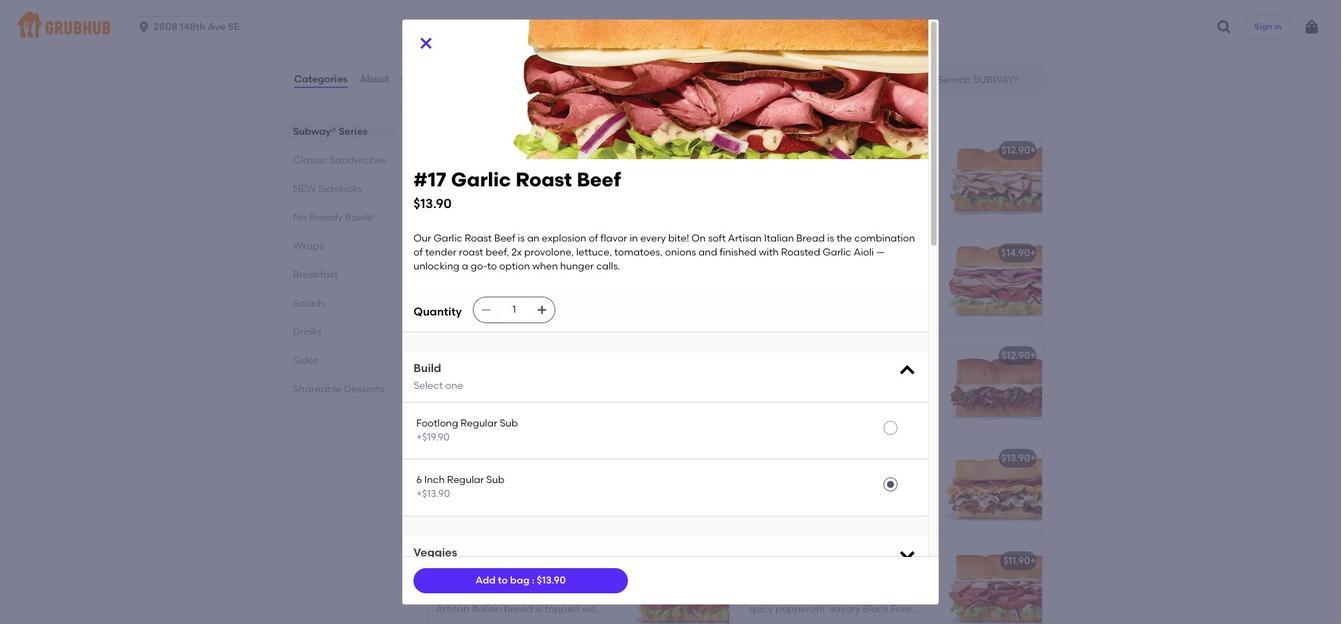Task type: describe. For each thing, give the bounding box(es) containing it.
categories button
[[293, 55, 348, 105]]

titan
[[768, 145, 793, 157]]

6
[[416, 475, 422, 486]]

veggies
[[414, 546, 457, 560]]

the for #18
[[768, 556, 786, 567]]

artisan
[[728, 233, 762, 244]]

classic sandwiches
[[293, 154, 387, 166]]

explosion
[[542, 233, 587, 244]]

about button
[[359, 55, 390, 105]]

$13.90 + for #3 the monster™
[[1002, 453, 1037, 465]]

2808
[[154, 21, 177, 33]]

to inside our garlic roast beef is an explosion of flavor in every bite! on soft artisan italian bread is the combination of tender roast beef, 2x provolone, lettuce, tomatoes, onions and finished with roasted garlic aioli — unlocking a go-to option when hunger calls.
[[487, 261, 497, 273]]

#30 the beast image
[[938, 238, 1043, 329]]

$12.90 for #3 the monster™
[[689, 453, 718, 465]]

#18 the ultimate b.m.t.® image
[[938, 546, 1043, 625]]

+ for #3 the monster™
[[1031, 453, 1037, 465]]

#15 titan turkey
[[749, 145, 826, 157]]

garlic for #17 garlic roast beef
[[454, 247, 484, 259]]

sign in
[[1255, 22, 1282, 32]]

shareable
[[293, 384, 342, 395]]

$12.90 for #33 teriyaki blitz
[[689, 350, 718, 362]]

select
[[414, 380, 443, 392]]

build select one
[[414, 362, 463, 392]]

bready
[[309, 212, 343, 224]]

calls.
[[596, 261, 620, 273]]

0 horizontal spatial of
[[414, 247, 423, 259]]

provolone,
[[524, 247, 574, 259]]

se
[[228, 21, 240, 33]]

#99 grand slam ham
[[436, 145, 540, 157]]

#18 the ultimate b.m.t.®
[[749, 556, 864, 567]]

#30 the beast
[[749, 247, 818, 259]]

6 inch regular sub +$13.90
[[416, 475, 505, 501]]

#1
[[436, 350, 447, 362]]

+$19.90
[[416, 432, 450, 444]]

—
[[877, 247, 885, 259]]

beef,
[[486, 247, 509, 259]]

and
[[699, 247, 718, 259]]

1 vertical spatial series
[[339, 126, 368, 138]]

#17 garlic roast beef $13.90
[[414, 168, 621, 212]]

+ for #17 garlic roast beef
[[718, 247, 723, 259]]

beef for our garlic roast beef is an explosion of flavor in every bite! on soft artisan italian bread is the combination of tender roast beef, 2x provolone, lettuce, tomatoes, onions and finished with roasted garlic aioli — unlocking a go-to option when hunger calls.
[[494, 233, 516, 244]]

in inside 'button'
[[1275, 22, 1282, 32]]

2x
[[512, 247, 522, 259]]

+ for #23 the hotshot italiano
[[718, 556, 723, 567]]

148th
[[180, 21, 205, 33]]

1 horizontal spatial to
[[498, 575, 508, 587]]

0 vertical spatial subway®
[[425, 103, 491, 120]]

bread
[[797, 233, 825, 244]]

$11.90
[[1004, 556, 1031, 567]]

reviews
[[401, 73, 440, 85]]

bowls®
[[345, 212, 378, 224]]

start group order
[[377, 5, 459, 17]]

+ for #1 the philly
[[718, 350, 723, 362]]

blitz
[[809, 350, 830, 362]]

#17 for #17 garlic roast beef
[[436, 247, 452, 259]]

aioli
[[854, 247, 874, 259]]

0 horizontal spatial subway®
[[293, 126, 337, 138]]

+ for #2 the outlaw®
[[718, 453, 723, 465]]

breakfast
[[293, 269, 339, 281]]

search icon image
[[915, 71, 932, 88]]

start
[[377, 5, 401, 17]]

sidekicks
[[319, 183, 363, 195]]

#18
[[749, 556, 766, 567]]

#23
[[436, 556, 454, 567]]

inch
[[425, 475, 445, 486]]

finished
[[720, 247, 757, 259]]

$13.90 + for #17 garlic roast beef
[[689, 247, 723, 259]]

+ for #33 teriyaki blitz
[[1031, 350, 1037, 362]]

categories
[[294, 73, 348, 85]]

2808 148th ave se
[[154, 21, 240, 33]]

the for #3
[[764, 453, 782, 465]]

in inside our garlic roast beef is an explosion of flavor in every bite! on soft artisan italian bread is the combination of tender roast beef, 2x provolone, lettuce, tomatoes, onions and finished with roasted garlic aioli — unlocking a go-to option when hunger calls.
[[630, 233, 638, 244]]

$14.90 +
[[1001, 247, 1037, 259]]

0 horizontal spatial subway® series
[[293, 126, 368, 138]]

beef for #17 garlic roast beef
[[516, 247, 538, 259]]

roast
[[459, 247, 483, 259]]

$12.90 + for #15 titan turkey
[[689, 145, 723, 157]]

#17 garlic roast beef image
[[625, 238, 729, 329]]

tomatoes,
[[615, 247, 663, 259]]

0 horizontal spatial svg image
[[418, 35, 435, 52]]

slam
[[490, 145, 514, 157]]

hunger
[[560, 261, 594, 273]]

#17 garlic roast beef
[[436, 247, 538, 259]]

italiano
[[517, 556, 554, 567]]

garlic for #17 garlic roast beef $13.90
[[451, 168, 511, 191]]

no
[[293, 212, 307, 224]]

garlic for our garlic roast beef is an explosion of flavor in every bite! on soft artisan italian bread is the combination of tender roast beef, 2x provolone, lettuce, tomatoes, onions and finished with roasted garlic aioli — unlocking a go-to option when hunger calls.
[[434, 233, 463, 244]]

hotshot
[[477, 556, 515, 567]]

$12.90 + for #33 teriyaki blitz
[[689, 350, 723, 362]]

:
[[532, 575, 535, 587]]

our
[[414, 233, 431, 244]]

$12.90 for #15 titan turkey
[[689, 145, 718, 157]]

about
[[360, 73, 389, 85]]

regular inside footlong regular sub +$19.90
[[461, 418, 498, 429]]

reviews button
[[400, 55, 441, 105]]

unlocking
[[414, 261, 460, 273]]

tender
[[425, 247, 457, 259]]

new
[[293, 183, 317, 195]]

#23 the hotshot italiano image
[[625, 546, 729, 625]]

the for #30
[[770, 247, 788, 259]]

philly
[[469, 350, 495, 362]]

start group order button
[[361, 0, 459, 24]]



Task type: locate. For each thing, give the bounding box(es) containing it.
the for #23
[[457, 556, 474, 567]]

svg image
[[1304, 19, 1321, 36], [418, 35, 435, 52], [481, 304, 492, 316]]

add to bag : $13.90
[[476, 575, 566, 587]]

0 horizontal spatial series
[[339, 126, 368, 138]]

an
[[527, 233, 540, 244]]

+ for #99 grand slam ham
[[718, 145, 723, 157]]

sides
[[293, 355, 319, 367]]

sub down outlaw®
[[486, 475, 505, 486]]

soft
[[708, 233, 726, 244]]

svg image inside 2808 148th ave se button
[[137, 20, 151, 34]]

1 vertical spatial regular
[[447, 475, 484, 486]]

beef inside our garlic roast beef is an explosion of flavor in every bite! on soft artisan italian bread is the combination of tender roast beef, 2x provolone, lettuce, tomatoes, onions and finished with roasted garlic aioli — unlocking a go-to option when hunger calls.
[[494, 233, 516, 244]]

series
[[495, 103, 539, 120], [339, 126, 368, 138]]

#33 teriyaki blitz image
[[938, 341, 1043, 432]]

sub up outlaw®
[[500, 418, 518, 429]]

the right #18
[[768, 556, 786, 567]]

roast for our garlic roast beef is an explosion of flavor in every bite! on soft artisan italian bread is the combination of tender roast beef, 2x provolone, lettuce, tomatoes, onions and finished with roasted garlic aioli — unlocking a go-to option when hunger calls.
[[465, 233, 492, 244]]

#99
[[436, 145, 455, 157]]

garlic
[[451, 168, 511, 191], [434, 233, 463, 244], [823, 247, 852, 259], [454, 247, 484, 259]]

roast up option
[[486, 247, 514, 259]]

desserts
[[345, 384, 385, 395]]

garlic down #99 grand slam ham
[[451, 168, 511, 191]]

roast inside the #17 garlic roast beef $13.90
[[516, 168, 572, 191]]

0 horizontal spatial is
[[518, 233, 525, 244]]

beef up beef,
[[494, 233, 516, 244]]

#2 the outlaw®
[[436, 453, 511, 465]]

build
[[414, 362, 441, 375]]

roast down ham
[[516, 168, 572, 191]]

is left an
[[518, 233, 525, 244]]

subway® series
[[425, 103, 539, 120], [293, 126, 368, 138]]

to
[[487, 261, 497, 273], [498, 575, 508, 587]]

classic
[[293, 154, 328, 166]]

subway® up classic
[[293, 126, 337, 138]]

roast up "roast"
[[465, 233, 492, 244]]

one
[[445, 380, 463, 392]]

order
[[434, 5, 459, 17]]

$13.90 +
[[689, 247, 723, 259], [1002, 453, 1037, 465]]

+ for #30 the beast
[[1031, 247, 1037, 259]]

1 horizontal spatial svg image
[[481, 304, 492, 316]]

in up tomatoes,
[[630, 233, 638, 244]]

with
[[759, 247, 779, 259]]

#17 for #17 garlic roast beef $13.90
[[414, 168, 447, 191]]

roast for #17 garlic roast beef $13.90
[[516, 168, 572, 191]]

beef down an
[[516, 247, 538, 259]]

1 vertical spatial to
[[498, 575, 508, 587]]

#15 titan turkey image
[[938, 136, 1043, 226]]

garlic inside the #17 garlic roast beef $13.90
[[451, 168, 511, 191]]

#17 up unlocking
[[436, 247, 452, 259]]

roast for #17 garlic roast beef
[[486, 247, 514, 259]]

2 is from the left
[[828, 233, 835, 244]]

bag
[[510, 575, 530, 587]]

#33 teriyaki blitz
[[749, 350, 830, 362]]

$14.90
[[1001, 247, 1031, 259]]

flavor
[[601, 233, 628, 244]]

is left the
[[828, 233, 835, 244]]

series up ham
[[495, 103, 539, 120]]

$12.90
[[689, 145, 718, 157], [1002, 145, 1031, 157], [689, 350, 718, 362], [1002, 350, 1031, 362], [689, 453, 718, 465]]

Input item quantity number field
[[499, 298, 530, 323]]

2808 148th ave se button
[[128, 16, 254, 38]]

1 horizontal spatial in
[[1275, 22, 1282, 32]]

$12.90 +
[[689, 145, 723, 157], [1002, 145, 1037, 157], [689, 350, 723, 362], [1002, 350, 1037, 362], [689, 453, 723, 465]]

2 horizontal spatial svg image
[[1304, 19, 1321, 36]]

ave
[[208, 21, 226, 33]]

garlic down the
[[823, 247, 852, 259]]

0 vertical spatial in
[[1275, 22, 1282, 32]]

footlong regular sub +$19.90
[[416, 418, 518, 444]]

0 horizontal spatial beef
[[494, 233, 516, 244]]

#1 the philly image
[[625, 341, 729, 432]]

subway® series up classic sandwiches
[[293, 126, 368, 138]]

beef
[[577, 168, 621, 191], [494, 233, 516, 244], [516, 247, 538, 259]]

1 vertical spatial subway®
[[293, 126, 337, 138]]

of down our
[[414, 247, 423, 259]]

the right the #23
[[457, 556, 474, 567]]

1 horizontal spatial subway® series
[[425, 103, 539, 120]]

regular
[[461, 418, 498, 429], [447, 475, 484, 486]]

group
[[403, 5, 431, 17]]

0 vertical spatial sub
[[500, 418, 518, 429]]

quantity
[[414, 306, 462, 319]]

$10.90
[[688, 556, 718, 567]]

regular up #2 the outlaw®
[[461, 418, 498, 429]]

svg image
[[1216, 19, 1233, 36], [137, 20, 151, 34], [537, 304, 548, 316], [898, 361, 917, 381], [898, 546, 917, 565]]

#30
[[749, 247, 768, 259]]

beast
[[790, 247, 818, 259]]

in right sign
[[1275, 22, 1282, 32]]

1 horizontal spatial is
[[828, 233, 835, 244]]

#3 the monster™ image
[[938, 444, 1043, 535]]

1 horizontal spatial series
[[495, 103, 539, 120]]

#99 grand slam ham image
[[625, 136, 729, 226]]

monster™
[[784, 453, 829, 465]]

0 vertical spatial to
[[487, 261, 497, 273]]

2 vertical spatial beef
[[516, 247, 538, 259]]

0 vertical spatial of
[[589, 233, 598, 244]]

garlic up tender
[[434, 233, 463, 244]]

#17
[[414, 168, 447, 191], [436, 247, 452, 259]]

#33
[[749, 350, 768, 362]]

garlic up a
[[454, 247, 484, 259]]

svg image left input item quantity number field
[[481, 304, 492, 316]]

turkey
[[795, 145, 826, 157]]

lettuce,
[[576, 247, 612, 259]]

main navigation navigation
[[0, 0, 1342, 55]]

#17 down #99
[[414, 168, 447, 191]]

0 vertical spatial series
[[495, 103, 539, 120]]

the down italian
[[770, 247, 788, 259]]

0 vertical spatial $13.90 +
[[689, 247, 723, 259]]

the right #3
[[764, 453, 782, 465]]

sub inside footlong regular sub +$19.90
[[500, 418, 518, 429]]

$13.90 inside the #17 garlic roast beef $13.90
[[414, 195, 452, 212]]

the for #2
[[451, 453, 468, 465]]

1 horizontal spatial $13.90 +
[[1002, 453, 1037, 465]]

1 vertical spatial beef
[[494, 233, 516, 244]]

the right #1 at bottom left
[[449, 350, 467, 362]]

svg image right sign in 'button'
[[1304, 19, 1321, 36]]

1 horizontal spatial of
[[589, 233, 598, 244]]

1 vertical spatial sub
[[486, 475, 505, 486]]

wraps
[[293, 240, 324, 252]]

to down #17 garlic roast beef at the left
[[487, 261, 497, 273]]

series up the sandwiches at left top
[[339, 126, 368, 138]]

option
[[499, 261, 530, 273]]

shareable desserts
[[293, 384, 385, 395]]

$13.90
[[414, 195, 452, 212], [689, 247, 718, 259], [1002, 453, 1031, 465], [537, 575, 566, 587]]

teriyaki
[[770, 350, 807, 362]]

our garlic roast beef is an explosion of flavor in every bite! on soft artisan italian bread is the combination of tender roast beef, 2x provolone, lettuce, tomatoes, onions and finished with roasted garlic aioli — unlocking a go-to option when hunger calls.
[[414, 233, 918, 273]]

1 is from the left
[[518, 233, 525, 244]]

$12.90 + for #3 the monster™
[[689, 453, 723, 465]]

#15
[[749, 145, 766, 157]]

0 vertical spatial beef
[[577, 168, 621, 191]]

sub inside 6 inch regular sub +$13.90
[[486, 475, 505, 486]]

0 vertical spatial roast
[[516, 168, 572, 191]]

+ for #18 the ultimate b.m.t.®
[[1031, 556, 1037, 567]]

#1 the philly
[[436, 350, 495, 362]]

svg image down the start group order
[[418, 35, 435, 52]]

the for #1
[[449, 350, 467, 362]]

+$13.90
[[416, 489, 450, 501]]

regular inside 6 inch regular sub +$13.90
[[447, 475, 484, 486]]

new sidekicks
[[293, 183, 363, 195]]

a
[[462, 261, 468, 273]]

regular down #2 the outlaw®
[[447, 475, 484, 486]]

0 vertical spatial regular
[[461, 418, 498, 429]]

on
[[692, 233, 706, 244]]

is
[[518, 233, 525, 244], [828, 233, 835, 244]]

#3
[[749, 453, 762, 465]]

1 vertical spatial of
[[414, 247, 423, 259]]

2 horizontal spatial beef
[[577, 168, 621, 191]]

1 vertical spatial roast
[[465, 233, 492, 244]]

beef for #17 garlic roast beef $13.90
[[577, 168, 621, 191]]

the right #2
[[451, 453, 468, 465]]

the
[[837, 233, 852, 244]]

1 vertical spatial #17
[[436, 247, 452, 259]]

1 horizontal spatial subway®
[[425, 103, 491, 120]]

Search SUBWAY® search field
[[936, 73, 1043, 87]]

b.m.t.®
[[832, 556, 864, 567]]

1 horizontal spatial beef
[[516, 247, 538, 259]]

beef inside the #17 garlic roast beef $13.90
[[577, 168, 621, 191]]

0 vertical spatial #17
[[414, 168, 447, 191]]

0 horizontal spatial in
[[630, 233, 638, 244]]

roast
[[516, 168, 572, 191], [465, 233, 492, 244], [486, 247, 514, 259]]

footlong
[[416, 418, 458, 429]]

0 horizontal spatial to
[[487, 261, 497, 273]]

no bready bowls®
[[293, 212, 378, 224]]

drinks
[[293, 326, 322, 338]]

of up lettuce,
[[589, 233, 598, 244]]

ultimate
[[788, 556, 830, 567]]

2 vertical spatial roast
[[486, 247, 514, 259]]

subway® up #99
[[425, 103, 491, 120]]

1 vertical spatial $13.90 +
[[1002, 453, 1037, 465]]

go-
[[471, 261, 487, 273]]

svg image inside main navigation navigation
[[1304, 19, 1321, 36]]

+ for #15 titan turkey
[[1031, 145, 1037, 157]]

0 horizontal spatial $13.90 +
[[689, 247, 723, 259]]

0 vertical spatial subway® series
[[425, 103, 539, 120]]

beef up flavor
[[577, 168, 621, 191]]

#23 the hotshot italiano
[[436, 556, 554, 567]]

#2
[[436, 453, 449, 465]]

#17 inside the #17 garlic roast beef $13.90
[[414, 168, 447, 191]]

roast inside our garlic roast beef is an explosion of flavor in every bite! on soft artisan italian bread is the combination of tender roast beef, 2x provolone, lettuce, tomatoes, onions and finished with roasted garlic aioli — unlocking a go-to option when hunger calls.
[[465, 233, 492, 244]]

sandwiches
[[330, 154, 387, 166]]

add
[[476, 575, 496, 587]]

italian
[[764, 233, 794, 244]]

onions
[[665, 247, 696, 259]]

$10.90 +
[[688, 556, 723, 567]]

to left bag
[[498, 575, 508, 587]]

1 vertical spatial subway® series
[[293, 126, 368, 138]]

#2 the outlaw® image
[[625, 444, 729, 535]]

sign in button
[[1243, 15, 1294, 40]]

1 vertical spatial in
[[630, 233, 638, 244]]

sign
[[1255, 22, 1273, 32]]

+
[[718, 145, 723, 157], [1031, 145, 1037, 157], [718, 247, 723, 259], [1031, 247, 1037, 259], [718, 350, 723, 362], [1031, 350, 1037, 362], [718, 453, 723, 465], [1031, 453, 1037, 465], [718, 556, 723, 567], [1031, 556, 1037, 567]]

subway® series up #99 grand slam ham
[[425, 103, 539, 120]]

sub
[[500, 418, 518, 429], [486, 475, 505, 486]]



Task type: vqa. For each thing, say whether or not it's contained in the screenshot.
star icon related to MOD Pizza (Downtown Seattle)
no



